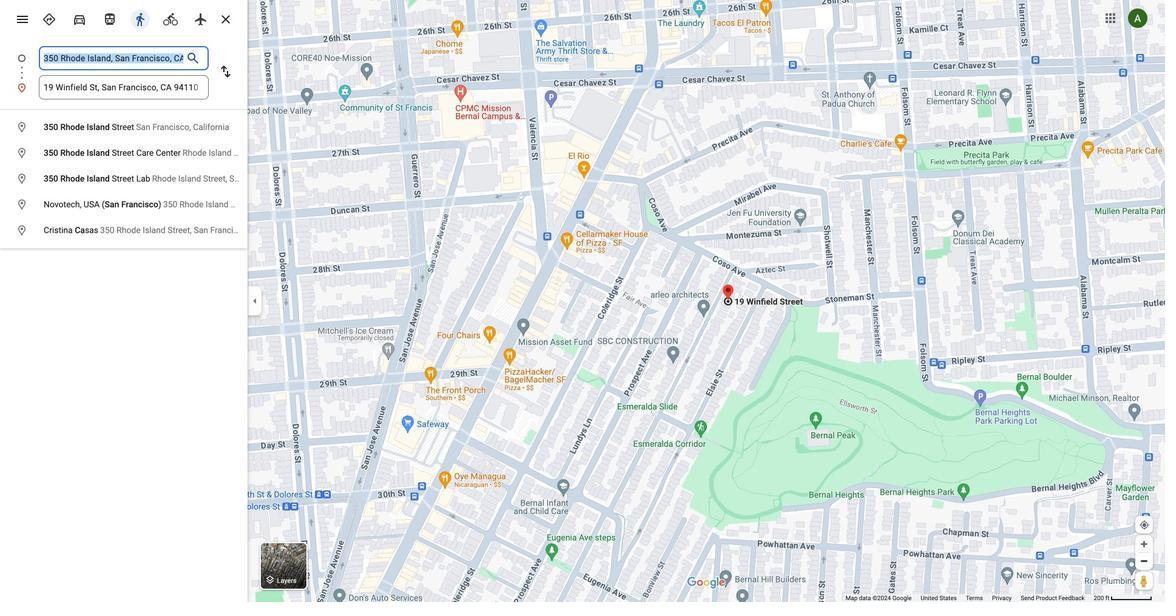 Task type: describe. For each thing, give the bounding box(es) containing it.
google maps element
[[0, 0, 1165, 603]]

cycling image
[[163, 12, 178, 27]]

transit image
[[103, 12, 117, 27]]

best travel modes image
[[42, 12, 56, 27]]

none field destination 19 winfield st, san francisco, ca 94110
[[44, 75, 204, 100]]

google account: augustus odena  
(augustus@adept.ai) image
[[1128, 9, 1147, 28]]

1 list item from the top
[[0, 46, 248, 85]]

flights image
[[194, 12, 208, 27]]

walking image
[[133, 12, 147, 27]]

none radio flights
[[188, 7, 214, 29]]

collapse side panel image
[[248, 295, 262, 308]]

2 list item from the top
[[0, 75, 248, 100]]

list inside google maps element
[[0, 46, 248, 100]]

grid inside google maps element
[[0, 115, 353, 244]]

show your location image
[[1139, 520, 1150, 531]]

2 cell from the top
[[0, 144, 353, 163]]

none radio best travel modes
[[36, 7, 62, 29]]



Task type: locate. For each thing, give the bounding box(es) containing it.
none radio right driving option
[[97, 7, 123, 29]]

none field up destination 19 winfield st, san francisco, ca 94110 field
[[44, 46, 183, 70]]

0 horizontal spatial none radio
[[97, 7, 123, 29]]

zoom in image
[[1140, 540, 1149, 549]]

Starting point 350 Rhode Island, San Francisco, CA field
[[44, 51, 183, 66]]

none field starting point 350 rhode island, san francisco, ca
[[44, 46, 183, 70]]

none radio right cycling option
[[188, 7, 214, 29]]

2 horizontal spatial none radio
[[188, 7, 214, 29]]

none radio transit
[[97, 7, 123, 29]]

list
[[0, 46, 248, 100]]

0 vertical spatial none field
[[44, 46, 183, 70]]

2 horizontal spatial none radio
[[158, 7, 183, 29]]

1 none radio from the left
[[36, 7, 62, 29]]

3 cell from the top
[[0, 169, 323, 189]]

3 none radio from the left
[[158, 7, 183, 29]]

0 horizontal spatial none radio
[[36, 7, 62, 29]]

zoom out image
[[1140, 557, 1149, 566]]

none radio left driving option
[[36, 7, 62, 29]]

driving image
[[72, 12, 87, 27]]

none radio driving
[[67, 7, 92, 29]]

None radio
[[36, 7, 62, 29], [67, 7, 92, 29], [158, 7, 183, 29]]

none radio walking
[[127, 7, 153, 29]]

cell
[[0, 118, 240, 137], [0, 144, 353, 163], [0, 169, 323, 189], [0, 195, 350, 215], [0, 221, 262, 241]]

2 none radio from the left
[[67, 7, 92, 29]]

1 vertical spatial none field
[[44, 75, 204, 100]]

None radio
[[97, 7, 123, 29], [127, 7, 153, 29], [188, 7, 214, 29]]

3 none radio from the left
[[188, 7, 214, 29]]

2 none radio from the left
[[127, 7, 153, 29]]

1 horizontal spatial none radio
[[127, 7, 153, 29]]

None field
[[44, 46, 183, 70], [44, 75, 204, 100]]

5 cell from the top
[[0, 221, 262, 241]]

Destination 19 Winfield St, San Francisco, CA 94110 field
[[44, 80, 204, 95]]

4 cell from the top
[[0, 195, 350, 215]]

list item down starting point 350 rhode island, san francisco, ca field
[[0, 75, 248, 100]]

none radio right best travel modes option
[[67, 7, 92, 29]]

1 horizontal spatial none radio
[[67, 7, 92, 29]]

none radio left cycling option
[[127, 7, 153, 29]]

show street view coverage image
[[1135, 572, 1153, 590]]

none field down starting point 350 rhode island, san francisco, ca field
[[44, 75, 204, 100]]

list item
[[0, 46, 248, 85], [0, 75, 248, 100]]

grid
[[0, 115, 353, 244]]

1 none radio from the left
[[97, 7, 123, 29]]

1 cell from the top
[[0, 118, 240, 137]]

2 none field from the top
[[44, 75, 204, 100]]

1 none field from the top
[[44, 46, 183, 70]]

list item down transit icon
[[0, 46, 248, 85]]

none radio right walking radio
[[158, 7, 183, 29]]

none radio cycling
[[158, 7, 183, 29]]



Task type: vqa. For each thing, say whether or not it's contained in the screenshot.
'306' inside the Book with FlyUs BA 212, BA 306
no



